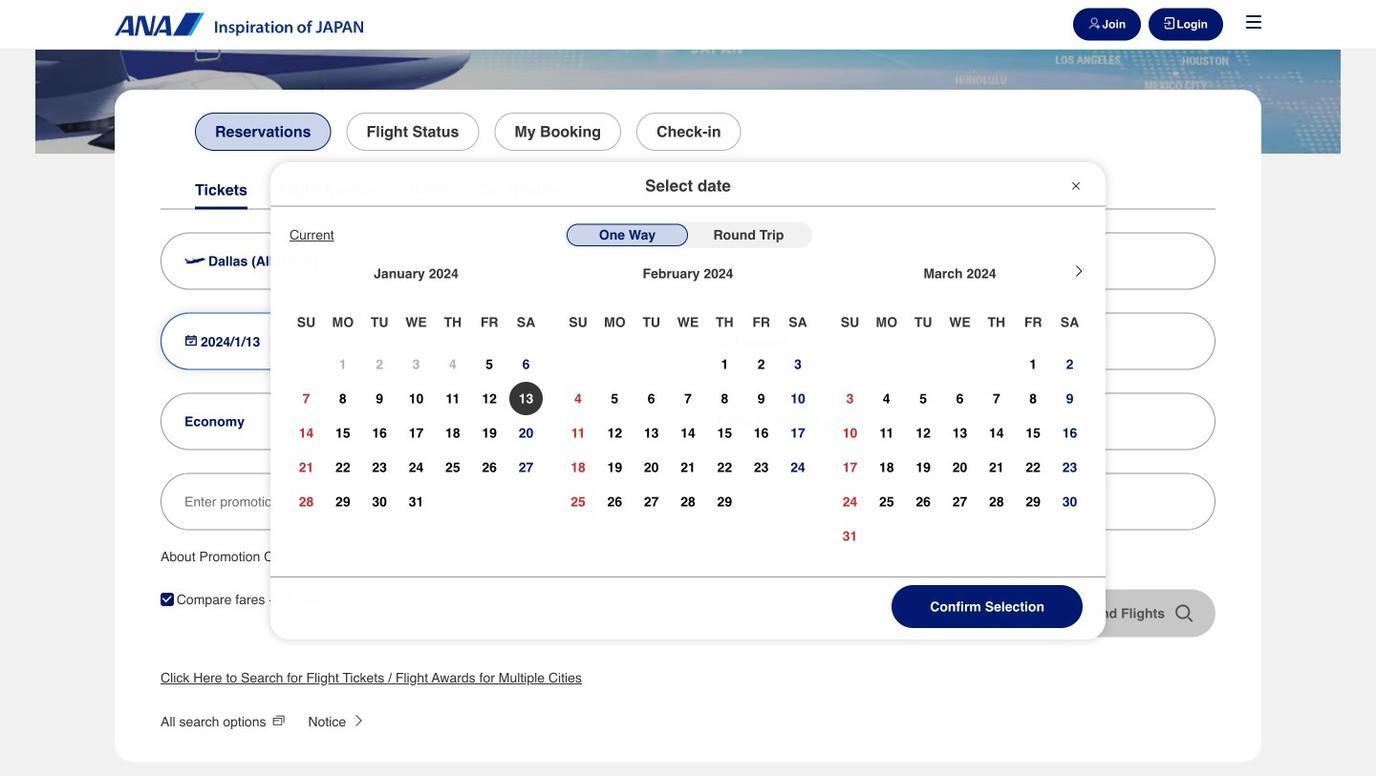 Task type: describe. For each thing, give the bounding box(es) containing it.
2024 01 02 image
[[361, 348, 398, 381]]

2024 01 04 image
[[434, 348, 471, 381]]

2024 01 03 image
[[398, 348, 434, 381]]

2024 01 01 image
[[325, 348, 361, 381]]



Task type: locate. For each thing, give the bounding box(es) containing it.
list item
[[35, 0, 1341, 154]]

ana inspiration of japan image
[[115, 13, 363, 36]]

Enter promotion code text field
[[184, 474, 1192, 530]]

None checkbox
[[161, 593, 174, 607]]



